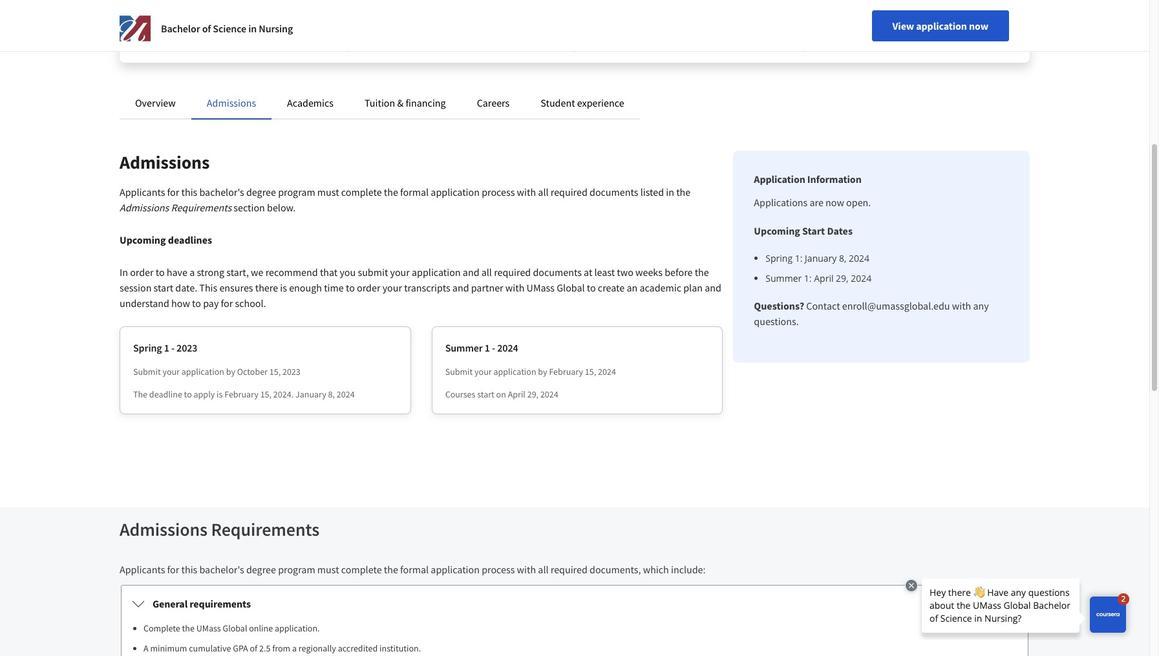Task type: describe. For each thing, give the bounding box(es) containing it.
ensures
[[219, 281, 253, 294]]

nursing left "education."
[[140, 30, 170, 41]]

tuition & financing
[[365, 96, 446, 109]]

spring for spring 1: january 8, 2024
[[766, 252, 793, 264]]

2024 inside summer 1: april 29, 2024 list item
[[851, 272, 872, 284]]

before
[[665, 266, 693, 279]]

questions.
[[754, 315, 799, 328]]

overview link
[[135, 96, 176, 109]]

tuition
[[365, 96, 395, 109]]

applications
[[754, 196, 808, 209]]

nursing down (bsn)
[[259, 22, 293, 35]]

documents inside the in order to have a strong start, we recommend that you submit your application and all required documents at least two weeks before the session start date. this ensures there is enough time to order your transcripts and partner with umass global to create an academic plan and understand how to pay for school.
[[533, 266, 582, 279]]

connection
[[824, 17, 866, 28]]

0 horizontal spatial order
[[130, 266, 154, 279]]

courses start on april 29, 2024
[[445, 389, 558, 400]]

of inside the bachelor of science in nursing (bsn) is accredited by the commission on collegiate nursing education.
[[192, 4, 200, 16]]

collegiate
[[268, 17, 305, 28]]

and down projects,
[[929, 17, 944, 28]]

and up peers.
[[955, 4, 970, 16]]

bachelor's for applicants for this bachelor's degree program must complete the formal application process with all required documents listed in the admissions requirements section below.
[[199, 186, 244, 199]]

2.5
[[259, 643, 271, 654]]

1 vertical spatial 29,
[[527, 389, 539, 400]]

summer for summer 1: april 29, 2024
[[766, 272, 802, 284]]

least
[[595, 266, 615, 279]]

enroll@umassglobal.edu
[[842, 299, 950, 312]]

your down the "summer 1 - 2024"
[[475, 366, 492, 378]]

in
[[120, 266, 128, 279]]

on inside the bachelor of science in nursing (bsn) is accredited by the commission on collegiate nursing education.
[[256, 17, 266, 28]]

and right plan
[[705, 281, 722, 294]]

minimum
[[150, 643, 187, 654]]

the deadline to apply is february 15, 2024. january 8, 2024
[[133, 389, 355, 400]]

include:
[[671, 563, 706, 576]]

your right the submit
[[390, 266, 410, 279]]

upcoming start dates
[[754, 224, 853, 237]]

1 vertical spatial in
[[248, 22, 257, 35]]

1 vertical spatial 8,
[[328, 389, 335, 400]]

peers.
[[946, 17, 969, 28]]

15, for summer 1 - 2024
[[585, 366, 596, 378]]

summer 1: april 29, 2024 list item
[[766, 272, 1009, 285]]

for for applicants for this bachelor's degree program must complete the formal application process with all required documents, which include:
[[167, 563, 179, 576]]

process for documents
[[482, 186, 515, 199]]

contact enroll@umassglobal.edu with any questions.
[[754, 299, 989, 328]]

how
[[171, 297, 190, 310]]

applications are now open.
[[754, 196, 871, 209]]

accredited inside the bachelor of science in nursing (bsn) is accredited by the commission on collegiate nursing education.
[[140, 17, 180, 28]]

at
[[584, 266, 592, 279]]

general requirements button
[[122, 586, 1028, 622]]

the for the deadline to apply is february 15, 2024. january 8, 2024
[[133, 389, 147, 400]]

below.
[[267, 201, 296, 214]]

in inside the bachelor of science in nursing (bsn) is accredited by the commission on collegiate nursing education.
[[232, 4, 239, 16]]

contact
[[806, 299, 840, 312]]

courses
[[445, 389, 475, 400]]

information
[[807, 173, 862, 186]]

to down at
[[587, 281, 596, 294]]

view application now button
[[872, 10, 1009, 41]]

1 horizontal spatial 2023
[[283, 366, 301, 378]]

submit for summer
[[445, 366, 473, 378]]

summer for summer 1 - 2024
[[445, 341, 483, 354]]

submit for spring
[[133, 366, 161, 378]]

university of massachusetts global logo image
[[120, 13, 151, 44]]

by inside the bachelor of science in nursing (bsn) is accredited by the commission on collegiate nursing education.
[[182, 17, 191, 28]]

an
[[627, 281, 638, 294]]

instructors
[[887, 17, 928, 28]]

admissions inside "applicants for this bachelor's degree program must complete the formal application process with all required documents listed in the admissions requirements section below."
[[120, 201, 169, 214]]

complete the umass global online application. list item
[[144, 622, 1018, 636]]

student experience
[[541, 96, 624, 109]]

all for documents
[[538, 186, 549, 199]]

have
[[167, 266, 187, 279]]

your down the submit
[[383, 281, 402, 294]]

date.
[[175, 281, 197, 294]]

0 horizontal spatial january
[[295, 389, 326, 400]]

cumulative
[[189, 643, 231, 654]]

start,
[[226, 266, 249, 279]]

bachelor inside the bachelor of science in nursing (bsn) is accredited by the commission on collegiate nursing education.
[[156, 4, 190, 16]]

spring for spring 1 - 2023
[[133, 341, 162, 354]]

required inside the in order to have a strong start, we recommend that you submit your application and all required documents at least two weeks before the session start date. this ensures there is enough time to order your transcripts and partner with umass global to create an academic plan and understand how to pay for school.
[[494, 266, 531, 279]]

documents inside "applicants for this bachelor's degree program must complete the formal application process with all required documents listed in the admissions requirements section below."
[[590, 186, 638, 199]]

complete for documents
[[341, 186, 382, 199]]

transcripts
[[404, 281, 450, 294]]

global inside list item
[[223, 623, 247, 634]]

weeks
[[636, 266, 663, 279]]

lecture videos, hands-on projects, and connection with instructors and peers.
[[824, 4, 970, 28]]

spring 1 - 2023
[[133, 341, 198, 354]]

all inside the in order to have a strong start, we recommend that you submit your application and all required documents at least two weeks before the session start date. this ensures there is enough time to order your transcripts and partner with umass global to create an academic plan and understand how to pay for school.
[[482, 266, 492, 279]]

plan
[[684, 281, 703, 294]]

financing
[[406, 96, 446, 109]]

general requirements
[[153, 597, 251, 610]]

1 vertical spatial april
[[508, 389, 526, 400]]

1 vertical spatial science
[[213, 22, 246, 35]]

experience
[[577, 96, 624, 109]]

summer 1 - 2024
[[445, 341, 518, 354]]

8, inside spring 1: january 8, 2024 list item
[[839, 252, 847, 264]]

applicants for this bachelor's degree program must complete the formal application process with all required documents, which include:
[[120, 563, 706, 576]]

must for applicants for this bachelor's degree program must complete the formal application process with all required documents listed in the admissions requirements section below.
[[317, 186, 339, 199]]

complete for documents,
[[341, 563, 382, 576]]

2 vertical spatial on
[[496, 389, 506, 400]]

academics
[[287, 96, 334, 109]]

this for applicants for this bachelor's degree program must complete the formal application process with all required documents listed in the admissions requirements section below.
[[181, 186, 197, 199]]

admissions link
[[207, 96, 256, 109]]

application.
[[275, 623, 320, 634]]

january inside list item
[[805, 252, 837, 264]]

general
[[153, 597, 188, 610]]

spring 1: january 8, 2024
[[766, 252, 870, 264]]

questions?
[[754, 299, 804, 312]]

summer 1: april 29, 2024
[[766, 272, 872, 284]]

applicants for applicants for this bachelor's degree program must complete the formal application process with all required documents, which include:
[[120, 563, 165, 576]]

science inside the bachelor of science in nursing (bsn) is accredited by the commission on collegiate nursing education.
[[201, 4, 230, 16]]

a minimum cumulative gpa of 2.5 from a regionally accredited institution. list item
[[144, 642, 1018, 656]]

0 horizontal spatial 2023
[[177, 341, 198, 354]]

videos,
[[854, 4, 881, 16]]

2024.
[[273, 389, 294, 400]]

listed
[[641, 186, 664, 199]]

1 horizontal spatial february
[[549, 366, 583, 378]]

upcoming for admissions
[[120, 233, 166, 246]]

any
[[973, 299, 989, 312]]

2024 inside spring 1: january 8, 2024 list item
[[849, 252, 870, 264]]

view application now
[[893, 19, 989, 32]]

upcoming for application information
[[754, 224, 800, 237]]

with inside lecture videos, hands-on projects, and connection with instructors and peers.
[[868, 17, 885, 28]]

1 for spring
[[164, 341, 169, 354]]

application
[[754, 173, 805, 186]]

requirements inside "applicants for this bachelor's degree program must complete the formal application process with all required documents listed in the admissions requirements section below."
[[171, 201, 232, 214]]

this
[[199, 281, 217, 294]]

october
[[237, 366, 268, 378]]

two
[[617, 266, 634, 279]]

1 vertical spatial requirements
[[211, 518, 320, 541]]

create
[[598, 281, 625, 294]]

applicants for this bachelor's degree program must complete the formal application process with all required documents listed in the admissions requirements section below.
[[120, 186, 691, 214]]

to down you
[[346, 281, 355, 294]]

understand
[[120, 297, 169, 310]]

institution.
[[380, 643, 421, 654]]

1 horizontal spatial order
[[357, 281, 380, 294]]

documents,
[[590, 563, 641, 576]]

a inside the in order to have a strong start, we recommend that you submit your application and all required documents at least two weeks before the session start date. this ensures there is enough time to order your transcripts and partner with umass global to create an academic plan and understand how to pay for school.
[[190, 266, 195, 279]]

we
[[251, 266, 263, 279]]

dates
[[827, 224, 853, 237]]

degree for applicants for this bachelor's degree program must complete the formal application process with all required documents listed in the admissions requirements section below.
[[246, 186, 276, 199]]

this for applicants for this bachelor's degree program must complete the formal application process with all required documents, which include:
[[181, 563, 197, 576]]

all for documents,
[[538, 563, 549, 576]]

projects,
[[921, 4, 954, 16]]

careers
[[477, 96, 510, 109]]

recommend
[[266, 266, 318, 279]]

april inside summer 1: april 29, 2024 list item
[[814, 272, 834, 284]]

apply
[[194, 389, 215, 400]]

the inside the in order to have a strong start, we recommend that you submit your application and all required documents at least two weeks before the session start date. this ensures there is enough time to order your transcripts and partner with umass global to create an academic plan and understand how to pay for school.
[[695, 266, 709, 279]]

lecture
[[824, 4, 852, 16]]



Task type: locate. For each thing, give the bounding box(es) containing it.
1 vertical spatial this
[[181, 563, 197, 576]]

school.
[[235, 297, 266, 310]]

requirements
[[190, 597, 251, 610]]

0 vertical spatial 1:
[[795, 252, 803, 264]]

1 vertical spatial is
[[280, 281, 287, 294]]

required for documents
[[551, 186, 588, 199]]

1 process from the top
[[482, 186, 515, 199]]

all inside "applicants for this bachelor's degree program must complete the formal application process with all required documents listed in the admissions requirements section below."
[[538, 186, 549, 199]]

0 horizontal spatial submit
[[133, 366, 161, 378]]

program for applicants for this bachelor's degree program must complete the formal application process with all required documents listed in the admissions requirements section below.
[[278, 186, 315, 199]]

view
[[893, 19, 914, 32]]

0 vertical spatial spring
[[766, 252, 793, 264]]

2 vertical spatial for
[[167, 563, 179, 576]]

0 vertical spatial bachelor
[[156, 4, 190, 16]]

bachelor's up requirements
[[199, 563, 244, 576]]

with
[[868, 17, 885, 28], [517, 186, 536, 199], [506, 281, 525, 294], [952, 299, 971, 312], [517, 563, 536, 576]]

formal for documents
[[400, 186, 429, 199]]

15,
[[269, 366, 281, 378], [585, 366, 596, 378], [260, 389, 272, 400]]

start right 'courses'
[[477, 389, 495, 400]]

accredited right regionally
[[338, 643, 378, 654]]

1 horizontal spatial on
[[496, 389, 506, 400]]

the for the bachelor of science in nursing (bsn) is accredited by the commission on collegiate nursing education.
[[140, 4, 155, 16]]

1 vertical spatial spring
[[133, 341, 162, 354]]

1 horizontal spatial january
[[805, 252, 837, 264]]

by left october
[[226, 366, 235, 378]]

strong
[[197, 266, 224, 279]]

january
[[805, 252, 837, 264], [295, 389, 326, 400]]

january right 2024.
[[295, 389, 326, 400]]

must
[[317, 186, 339, 199], [317, 563, 339, 576]]

0 horizontal spatial umass
[[196, 623, 221, 634]]

0 horizontal spatial 1
[[164, 341, 169, 354]]

- down the how at the top left of page
[[171, 341, 175, 354]]

in left "collegiate"
[[248, 22, 257, 35]]

for up general
[[167, 563, 179, 576]]

15, for spring 1 - 2023
[[269, 366, 281, 378]]

application
[[916, 19, 967, 32], [431, 186, 480, 199], [412, 266, 461, 279], [182, 366, 224, 378], [494, 366, 536, 378], [431, 563, 480, 576]]

a right have
[[190, 266, 195, 279]]

2 program from the top
[[278, 563, 315, 576]]

2 formal from the top
[[400, 563, 429, 576]]

0 vertical spatial this
[[181, 186, 197, 199]]

- for 2024
[[492, 341, 495, 354]]

0 horizontal spatial -
[[171, 341, 175, 354]]

april down spring 1: january 8, 2024
[[814, 272, 834, 284]]

accredited up "education."
[[140, 17, 180, 28]]

submit
[[358, 266, 388, 279]]

pay
[[203, 297, 219, 310]]

program inside "applicants for this bachelor's degree program must complete the formal application process with all required documents listed in the admissions requirements section below."
[[278, 186, 315, 199]]

2 must from the top
[[317, 563, 339, 576]]

is right the there
[[280, 281, 287, 294]]

1:
[[795, 252, 803, 264], [804, 272, 812, 284]]

1 - from the left
[[171, 341, 175, 354]]

required for documents,
[[551, 563, 588, 576]]

submit
[[133, 366, 161, 378], [445, 366, 473, 378]]

with inside the in order to have a strong start, we recommend that you submit your application and all required documents at least two weeks before the session start date. this ensures there is enough time to order your transcripts and partner with umass global to create an academic plan and understand how to pay for school.
[[506, 281, 525, 294]]

deadline
[[149, 389, 182, 400]]

january up summer 1: april 29, 2024
[[805, 252, 837, 264]]

complete inside "applicants for this bachelor's degree program must complete the formal application process with all required documents listed in the admissions requirements section below."
[[341, 186, 382, 199]]

1 vertical spatial must
[[317, 563, 339, 576]]

and left partner
[[452, 281, 469, 294]]

1 horizontal spatial 29,
[[836, 272, 849, 284]]

0 vertical spatial global
[[557, 281, 585, 294]]

now right are
[[826, 196, 844, 209]]

must inside "applicants for this bachelor's degree program must complete the formal application process with all required documents listed in the admissions requirements section below."
[[317, 186, 339, 199]]

0 vertical spatial april
[[814, 272, 834, 284]]

2 1 from the left
[[485, 341, 490, 354]]

umass inside the in order to have a strong start, we recommend that you submit your application and all required documents at least two weeks before the session start date. this ensures there is enough time to order your transcripts and partner with umass global to create an academic plan and understand how to pay for school.
[[527, 281, 555, 294]]

1 horizontal spatial global
[[557, 281, 585, 294]]

section
[[234, 201, 265, 214]]

global inside the in order to have a strong start, we recommend that you submit your application and all required documents at least two weeks before the session start date. this ensures there is enough time to order your transcripts and partner with umass global to create an academic plan and understand how to pay for school.
[[557, 281, 585, 294]]

order
[[130, 266, 154, 279], [357, 281, 380, 294]]

for right pay
[[221, 297, 233, 310]]

degree for applicants for this bachelor's degree program must complete the formal application process with all required documents, which include:
[[246, 563, 276, 576]]

bachelor right university of massachusetts global logo
[[161, 22, 200, 35]]

bachelor of science in nursing
[[161, 22, 293, 35]]

2 degree from the top
[[246, 563, 276, 576]]

1 degree from the top
[[246, 186, 276, 199]]

in right listed
[[666, 186, 674, 199]]

to
[[156, 266, 165, 279], [346, 281, 355, 294], [587, 281, 596, 294], [192, 297, 201, 310], [184, 389, 192, 400]]

0 vertical spatial start
[[154, 281, 173, 294]]

now right peers.
[[969, 19, 989, 32]]

1 up courses start on april 29, 2024
[[485, 341, 490, 354]]

upcoming down applications
[[754, 224, 800, 237]]

complete the umass global online application.
[[144, 623, 320, 634]]

1 vertical spatial complete
[[341, 563, 382, 576]]

1 horizontal spatial april
[[814, 272, 834, 284]]

0 horizontal spatial global
[[223, 623, 247, 634]]

session
[[120, 281, 152, 294]]

umass right partner
[[527, 281, 555, 294]]

1 vertical spatial the
[[133, 389, 147, 400]]

2 vertical spatial required
[[551, 563, 588, 576]]

required inside "applicants for this bachelor's degree program must complete the formal application process with all required documents listed in the admissions requirements section below."
[[551, 186, 588, 199]]

application inside the in order to have a strong start, we recommend that you submit your application and all required documents at least two weeks before the session start date. this ensures there is enough time to order your transcripts and partner with umass global to create an academic plan and understand how to pay for school.
[[412, 266, 461, 279]]

2 process from the top
[[482, 563, 515, 576]]

is inside the bachelor of science in nursing (bsn) is accredited by the commission on collegiate nursing education.
[[296, 4, 302, 16]]

1 vertical spatial february
[[224, 389, 259, 400]]

umass inside list item
[[196, 623, 221, 634]]

overview
[[135, 96, 176, 109]]

of inside list item
[[250, 643, 257, 654]]

0 vertical spatial all
[[538, 186, 549, 199]]

formal for documents,
[[400, 563, 429, 576]]

1 1 from the left
[[164, 341, 169, 354]]

0 vertical spatial science
[[201, 4, 230, 16]]

1 program from the top
[[278, 186, 315, 199]]

umass up "cumulative"
[[196, 623, 221, 634]]

1 vertical spatial program
[[278, 563, 315, 576]]

are
[[810, 196, 824, 209]]

0 vertical spatial a
[[190, 266, 195, 279]]

bachelor
[[156, 4, 190, 16], [161, 22, 200, 35]]

0 horizontal spatial accredited
[[140, 17, 180, 28]]

admissions requirements
[[120, 518, 320, 541]]

spring down "upcoming start dates"
[[766, 252, 793, 264]]

start down have
[[154, 281, 173, 294]]

1 for summer
[[485, 341, 490, 354]]

summer
[[766, 272, 802, 284], [445, 341, 483, 354]]

1 vertical spatial summer
[[445, 341, 483, 354]]

summer up questions?
[[766, 272, 802, 284]]

1 must from the top
[[317, 186, 339, 199]]

to left have
[[156, 266, 165, 279]]

that
[[320, 266, 338, 279]]

online
[[249, 623, 273, 634]]

1: for summer
[[804, 272, 812, 284]]

applicants up upcoming deadlines
[[120, 186, 165, 199]]

is right apply
[[217, 389, 223, 400]]

0 vertical spatial requirements
[[171, 201, 232, 214]]

program up application.
[[278, 563, 315, 576]]

is inside the in order to have a strong start, we recommend that you submit your application and all required documents at least two weeks before the session start date. this ensures there is enough time to order your transcripts and partner with umass global to create an academic plan and understand how to pay for school.
[[280, 281, 287, 294]]

by
[[182, 17, 191, 28], [226, 366, 235, 378], [538, 366, 547, 378]]

science right "education."
[[213, 22, 246, 35]]

deadlines
[[168, 233, 212, 246]]

enough
[[289, 281, 322, 294]]

0 vertical spatial applicants
[[120, 186, 165, 199]]

list containing spring 1: january 8, 2024
[[759, 252, 1009, 285]]

for for applicants for this bachelor's degree program must complete the formal application process with all required documents listed in the admissions requirements section below.
[[167, 186, 179, 199]]

the
[[140, 4, 155, 16], [133, 389, 147, 400]]

1 horizontal spatial summer
[[766, 272, 802, 284]]

the inside 'complete the umass global online application.' list item
[[182, 623, 195, 634]]

now
[[969, 19, 989, 32], [826, 196, 844, 209]]

accredited
[[140, 17, 180, 28], [338, 643, 378, 654]]

0 vertical spatial must
[[317, 186, 339, 199]]

2 submit from the left
[[445, 366, 473, 378]]

order down the submit
[[357, 281, 380, 294]]

29, inside list item
[[836, 272, 849, 284]]

1: down "upcoming start dates"
[[795, 252, 803, 264]]

bachelor's for applicants for this bachelor's degree program must complete the formal application process with all required documents, which include:
[[199, 563, 244, 576]]

for up upcoming deadlines
[[167, 186, 179, 199]]

a
[[144, 643, 148, 654]]

bachelor up "education."
[[156, 4, 190, 16]]

0 horizontal spatial now
[[826, 196, 844, 209]]

0 vertical spatial 2023
[[177, 341, 198, 354]]

start inside the in order to have a strong start, we recommend that you submit your application and all required documents at least two weeks before the session start date. this ensures there is enough time to order your transcripts and partner with umass global to create an academic plan and understand how to pay for school.
[[154, 281, 173, 294]]

0 vertical spatial list
[[759, 252, 1009, 285]]

student experience link
[[541, 96, 624, 109]]

documents left listed
[[590, 186, 638, 199]]

to left pay
[[192, 297, 201, 310]]

nursing left (bsn)
[[241, 4, 271, 16]]

0 vertical spatial process
[[482, 186, 515, 199]]

1 complete from the top
[[341, 186, 382, 199]]

order up the session
[[130, 266, 154, 279]]

0 horizontal spatial a
[[190, 266, 195, 279]]

2 complete from the top
[[341, 563, 382, 576]]

0 vertical spatial accredited
[[140, 17, 180, 28]]

1: for spring
[[795, 252, 803, 264]]

must for applicants for this bachelor's degree program must complete the formal application process with all required documents, which include:
[[317, 563, 339, 576]]

documents left at
[[533, 266, 582, 279]]

1 horizontal spatial is
[[280, 281, 287, 294]]

1 vertical spatial on
[[256, 17, 266, 28]]

0 horizontal spatial in
[[232, 4, 239, 16]]

on up instructors
[[909, 4, 919, 16]]

1 vertical spatial start
[[477, 389, 495, 400]]

-
[[171, 341, 175, 354], [492, 341, 495, 354]]

1 horizontal spatial in
[[248, 22, 257, 35]]

student
[[541, 96, 575, 109]]

1 vertical spatial required
[[494, 266, 531, 279]]

2023
[[177, 341, 198, 354], [283, 366, 301, 378]]

this up general requirements
[[181, 563, 197, 576]]

this up deadlines
[[181, 186, 197, 199]]

8, right 2024.
[[328, 389, 335, 400]]

0 vertical spatial 29,
[[836, 272, 849, 284]]

and
[[955, 4, 970, 16], [929, 17, 944, 28], [463, 266, 479, 279], [452, 281, 469, 294], [705, 281, 722, 294]]

1: down spring 1: january 8, 2024
[[804, 272, 812, 284]]

with inside "applicants for this bachelor's degree program must complete the formal application process with all required documents listed in the admissions requirements section below."
[[517, 186, 536, 199]]

upcoming
[[754, 224, 800, 237], [120, 233, 166, 246]]

a inside list item
[[292, 643, 297, 654]]

to left apply
[[184, 389, 192, 400]]

on inside lecture videos, hands-on projects, and connection with instructors and peers.
[[909, 4, 919, 16]]

- up submit your application by february 15, 2024
[[492, 341, 495, 354]]

0 vertical spatial january
[[805, 252, 837, 264]]

applicants up general
[[120, 563, 165, 576]]

in up 'commission'
[[232, 4, 239, 16]]

in inside "applicants for this bachelor's degree program must complete the formal application process with all required documents listed in the admissions requirements section below."
[[666, 186, 674, 199]]

now inside button
[[969, 19, 989, 32]]

on left "collegiate"
[[256, 17, 266, 28]]

on down submit your application by february 15, 2024
[[496, 389, 506, 400]]

time
[[324, 281, 344, 294]]

the bachelor of science in nursing (bsn) is accredited by the commission on collegiate nursing education.
[[140, 4, 305, 41]]

by up courses start on april 29, 2024
[[538, 366, 547, 378]]

nursing
[[241, 4, 271, 16], [259, 22, 293, 35], [140, 30, 170, 41]]

1 submit from the left
[[133, 366, 161, 378]]

1 bachelor's from the top
[[199, 186, 244, 199]]

all
[[538, 186, 549, 199], [482, 266, 492, 279], [538, 563, 549, 576]]

global up the gpa
[[223, 623, 247, 634]]

and up partner
[[463, 266, 479, 279]]

1 up the deadline
[[164, 341, 169, 354]]

summer inside list item
[[766, 272, 802, 284]]

1 horizontal spatial 8,
[[839, 252, 847, 264]]

education.
[[172, 30, 212, 41]]

0 horizontal spatial start
[[154, 281, 173, 294]]

2 vertical spatial of
[[250, 643, 257, 654]]

process for documents,
[[482, 563, 515, 576]]

applicants for applicants for this bachelor's degree program must complete the formal application process with all required documents listed in the admissions requirements section below.
[[120, 186, 165, 199]]

0 horizontal spatial 8,
[[328, 389, 335, 400]]

for inside "applicants for this bachelor's degree program must complete the formal application process with all required documents listed in the admissions requirements section below."
[[167, 186, 179, 199]]

(bsn)
[[272, 4, 294, 16]]

2 horizontal spatial in
[[666, 186, 674, 199]]

complete
[[144, 623, 180, 634]]

1 horizontal spatial by
[[226, 366, 235, 378]]

2 vertical spatial in
[[666, 186, 674, 199]]

required
[[551, 186, 588, 199], [494, 266, 531, 279], [551, 563, 588, 576]]

2 - from the left
[[492, 341, 495, 354]]

application inside button
[[916, 19, 967, 32]]

submit up the deadline
[[133, 366, 161, 378]]

complete
[[341, 186, 382, 199], [341, 563, 382, 576]]

1
[[164, 341, 169, 354], [485, 341, 490, 354]]

umass
[[527, 281, 555, 294], [196, 623, 221, 634]]

requirements
[[171, 201, 232, 214], [211, 518, 320, 541]]

2 horizontal spatial of
[[250, 643, 257, 654]]

application inside "applicants for this bachelor's degree program must complete the formal application process with all required documents listed in the admissions requirements section below."
[[431, 186, 480, 199]]

spring 1: january 8, 2024 list item
[[766, 252, 1009, 265]]

2023 up submit your application by october 15, 2023
[[177, 341, 198, 354]]

upcoming up 'in'
[[120, 233, 166, 246]]

science up 'commission'
[[201, 4, 230, 16]]

0 horizontal spatial 29,
[[527, 389, 539, 400]]

0 vertical spatial now
[[969, 19, 989, 32]]

by for spring 1 - 2023
[[226, 366, 235, 378]]

spring inside list item
[[766, 252, 793, 264]]

spring down the understand
[[133, 341, 162, 354]]

0 horizontal spatial of
[[192, 4, 200, 16]]

from
[[272, 643, 290, 654]]

1 formal from the top
[[400, 186, 429, 199]]

0 horizontal spatial upcoming
[[120, 233, 166, 246]]

1 horizontal spatial of
[[202, 22, 211, 35]]

bachelor's up the section
[[199, 186, 244, 199]]

1 this from the top
[[181, 186, 197, 199]]

start
[[802, 224, 825, 237]]

2 this from the top
[[181, 563, 197, 576]]

1 horizontal spatial accredited
[[338, 643, 378, 654]]

list
[[759, 252, 1009, 285], [137, 622, 1018, 656]]

bachelor's inside "applicants for this bachelor's degree program must complete the formal application process with all required documents listed in the admissions requirements section below."
[[199, 186, 244, 199]]

the inside the bachelor of science in nursing (bsn) is accredited by the commission on collegiate nursing education.
[[140, 4, 155, 16]]

february
[[549, 366, 583, 378], [224, 389, 259, 400]]

process inside "applicants for this bachelor's degree program must complete the formal application process with all required documents listed in the admissions requirements section below."
[[482, 186, 515, 199]]

partner
[[471, 281, 503, 294]]

now for are
[[826, 196, 844, 209]]

1 vertical spatial 2023
[[283, 366, 301, 378]]

1 vertical spatial applicants
[[120, 563, 165, 576]]

8, down dates
[[839, 252, 847, 264]]

0 horizontal spatial on
[[256, 17, 266, 28]]

1 horizontal spatial umass
[[527, 281, 555, 294]]

submit your application by february 15, 2024
[[445, 366, 616, 378]]

1 horizontal spatial documents
[[590, 186, 638, 199]]

0 vertical spatial 8,
[[839, 252, 847, 264]]

is right (bsn)
[[296, 4, 302, 16]]

open.
[[846, 196, 871, 209]]

0 vertical spatial bachelor's
[[199, 186, 244, 199]]

upcoming deadlines
[[120, 233, 212, 246]]

0 vertical spatial umass
[[527, 281, 555, 294]]

list containing complete the umass global online application.
[[137, 622, 1018, 656]]

a right from
[[292, 643, 297, 654]]

commission
[[207, 17, 254, 28]]

1 vertical spatial umass
[[196, 623, 221, 634]]

1 horizontal spatial now
[[969, 19, 989, 32]]

program
[[278, 186, 315, 199], [278, 563, 315, 576]]

2 horizontal spatial is
[[296, 4, 302, 16]]

0 vertical spatial is
[[296, 4, 302, 16]]

formal inside "applicants for this bachelor's degree program must complete the formal application process with all required documents listed in the admissions requirements section below."
[[400, 186, 429, 199]]

degree up requirements
[[246, 563, 276, 576]]

0 vertical spatial documents
[[590, 186, 638, 199]]

your up the deadline
[[163, 366, 180, 378]]

1 applicants from the top
[[120, 186, 165, 199]]

2 vertical spatial all
[[538, 563, 549, 576]]

hands-
[[883, 4, 909, 16]]

1 vertical spatial order
[[357, 281, 380, 294]]

- for 2023
[[171, 341, 175, 354]]

applicants inside "applicants for this bachelor's degree program must complete the formal application process with all required documents listed in the admissions requirements section below."
[[120, 186, 165, 199]]

the inside the bachelor of science in nursing (bsn) is accredited by the commission on collegiate nursing education.
[[193, 17, 205, 28]]

2 horizontal spatial on
[[909, 4, 919, 16]]

2 applicants from the top
[[120, 563, 165, 576]]

spring
[[766, 252, 793, 264], [133, 341, 162, 354]]

is
[[296, 4, 302, 16], [280, 281, 287, 294], [217, 389, 223, 400]]

by up "education."
[[182, 17, 191, 28]]

program up below.
[[278, 186, 315, 199]]

for inside the in order to have a strong start, we recommend that you submit your application and all required documents at least two weeks before the session start date. this ensures there is enough time to order your transcripts and partner with umass global to create an academic plan and understand how to pay for school.
[[221, 297, 233, 310]]

careers link
[[477, 96, 510, 109]]

2023 up 2024.
[[283, 366, 301, 378]]

1 vertical spatial 1:
[[804, 272, 812, 284]]

process
[[482, 186, 515, 199], [482, 563, 515, 576]]

degree up the section
[[246, 186, 276, 199]]

0 vertical spatial degree
[[246, 186, 276, 199]]

1 vertical spatial bachelor
[[161, 22, 200, 35]]

29, down submit your application by february 15, 2024
[[527, 389, 539, 400]]

degree inside "applicants for this bachelor's degree program must complete the formal application process with all required documents listed in the admissions requirements section below."
[[246, 186, 276, 199]]

with inside contact enroll@umassglobal.edu with any questions.
[[952, 299, 971, 312]]

accredited inside list item
[[338, 643, 378, 654]]

1 vertical spatial process
[[482, 563, 515, 576]]

1 horizontal spatial upcoming
[[754, 224, 800, 237]]

0 vertical spatial the
[[140, 4, 155, 16]]

1 vertical spatial list
[[137, 622, 1018, 656]]

by for summer 1 - 2024
[[538, 366, 547, 378]]

this inside "applicants for this bachelor's degree program must complete the formal application process with all required documents listed in the admissions requirements section below."
[[181, 186, 197, 199]]

global
[[557, 281, 585, 294], [223, 623, 247, 634]]

1 vertical spatial bachelor's
[[199, 563, 244, 576]]

1 vertical spatial now
[[826, 196, 844, 209]]

submit up 'courses'
[[445, 366, 473, 378]]

program for applicants for this bachelor's degree program must complete the formal application process with all required documents, which include:
[[278, 563, 315, 576]]

regionally
[[299, 643, 336, 654]]

april down submit your application by february 15, 2024
[[508, 389, 526, 400]]

1 vertical spatial january
[[295, 389, 326, 400]]

0 horizontal spatial is
[[217, 389, 223, 400]]

april
[[814, 272, 834, 284], [508, 389, 526, 400]]

1 horizontal spatial -
[[492, 341, 495, 354]]

you
[[340, 266, 356, 279]]

1 vertical spatial for
[[221, 297, 233, 310]]

2 bachelor's from the top
[[199, 563, 244, 576]]

global down at
[[557, 281, 585, 294]]

summer up 'courses'
[[445, 341, 483, 354]]

&
[[397, 96, 404, 109]]

now for application
[[969, 19, 989, 32]]

0 horizontal spatial february
[[224, 389, 259, 400]]

29, down spring 1: january 8, 2024
[[836, 272, 849, 284]]



Task type: vqa. For each thing, say whether or not it's contained in the screenshot.
bottom The
yes



